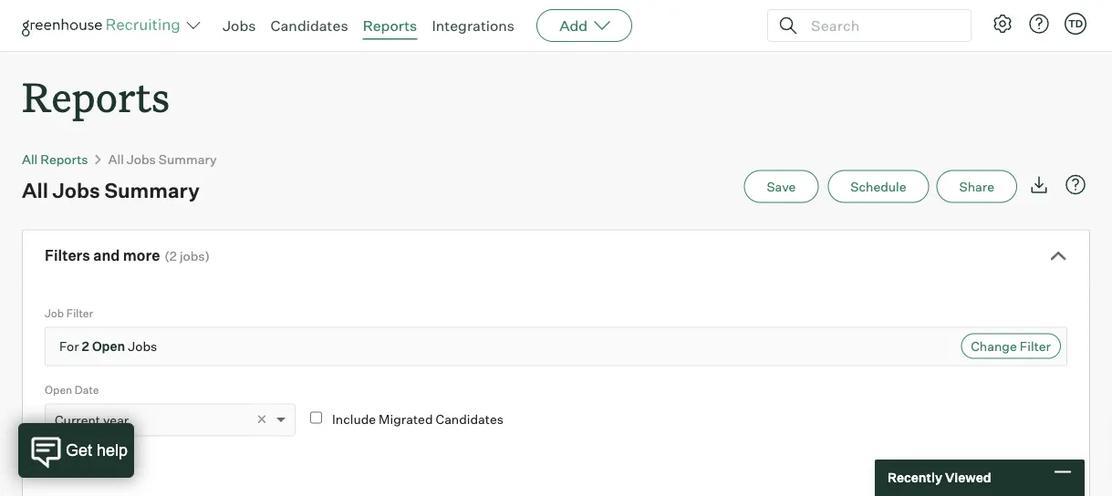 Task type: locate. For each thing, give the bounding box(es) containing it.
1 vertical spatial open
[[45, 383, 72, 397]]

1 horizontal spatial open
[[92, 339, 125, 355]]

1 vertical spatial all jobs summary
[[22, 178, 200, 203]]

integrations
[[432, 16, 515, 35]]

jobs down all reports link
[[53, 178, 100, 203]]

date
[[75, 383, 99, 397]]

job
[[45, 306, 64, 320]]

0 vertical spatial filter
[[66, 306, 93, 320]]

include
[[332, 411, 376, 427]]

2 vertical spatial reports
[[40, 151, 88, 167]]

2 right the for
[[82, 339, 89, 355]]

faq image
[[1065, 174, 1087, 196]]

0 vertical spatial summary
[[159, 151, 217, 167]]

1 horizontal spatial candidates
[[436, 411, 504, 427]]

filter
[[66, 306, 93, 320], [1020, 338, 1052, 354]]

change
[[972, 338, 1018, 354]]

Search text field
[[807, 12, 955, 39]]

2
[[170, 248, 177, 264], [82, 339, 89, 355]]

)
[[205, 248, 210, 264]]

filter right job
[[66, 306, 93, 320]]

summary
[[159, 151, 217, 167], [104, 178, 200, 203]]

0 horizontal spatial filter
[[66, 306, 93, 320]]

1 vertical spatial summary
[[104, 178, 200, 203]]

open
[[92, 339, 125, 355], [45, 383, 72, 397]]

jobs right the for
[[128, 339, 157, 355]]

save button
[[744, 170, 819, 203]]

share button
[[937, 170, 1018, 203]]

0 vertical spatial all jobs summary
[[108, 151, 217, 167]]

open right the for
[[92, 339, 125, 355]]

filter right change in the right bottom of the page
[[1020, 338, 1052, 354]]

save and schedule this report to revisit it! element
[[744, 170, 828, 203]]

0 vertical spatial 2
[[170, 248, 177, 264]]

for 2 open jobs
[[59, 339, 157, 355]]

1 vertical spatial 2
[[82, 339, 89, 355]]

jobs
[[223, 16, 256, 35], [127, 151, 156, 167], [53, 178, 100, 203], [128, 339, 157, 355]]

schedule button
[[828, 170, 930, 203]]

all jobs summary
[[108, 151, 217, 167], [22, 178, 200, 203]]

(
[[165, 248, 170, 264]]

reports
[[363, 16, 418, 35], [22, 69, 170, 123], [40, 151, 88, 167]]

2 left jobs
[[170, 248, 177, 264]]

all for all reports link
[[22, 151, 38, 167]]

recently
[[888, 470, 943, 486]]

include migrated candidates
[[332, 411, 504, 427]]

None checkbox
[[310, 412, 322, 424]]

filter inside "button"
[[1020, 338, 1052, 354]]

candidates
[[271, 16, 348, 35], [436, 411, 504, 427]]

1 horizontal spatial 2
[[170, 248, 177, 264]]

td button
[[1062, 9, 1091, 38]]

open left date
[[45, 383, 72, 397]]

change filter
[[972, 338, 1052, 354]]

all
[[22, 151, 38, 167], [108, 151, 124, 167], [22, 178, 48, 203]]

share
[[960, 179, 995, 195]]

1 vertical spatial filter
[[1020, 338, 1052, 354]]

current
[[55, 412, 100, 428]]

all for all jobs summary link
[[108, 151, 124, 167]]

migrated
[[379, 411, 433, 427]]

candidates right jobs link
[[271, 16, 348, 35]]

viewed
[[946, 470, 992, 486]]

0 horizontal spatial open
[[45, 383, 72, 397]]

1 horizontal spatial filter
[[1020, 338, 1052, 354]]

recently viewed
[[888, 470, 992, 486]]

candidates right migrated
[[436, 411, 504, 427]]

year
[[103, 412, 129, 428]]

reports link
[[363, 16, 418, 35]]

0 vertical spatial candidates
[[271, 16, 348, 35]]

add button
[[537, 9, 633, 42]]



Task type: describe. For each thing, give the bounding box(es) containing it.
greenhouse recruiting image
[[22, 15, 186, 37]]

configure image
[[992, 13, 1014, 35]]

filter for change filter
[[1020, 338, 1052, 354]]

job filter
[[45, 306, 93, 320]]

and
[[93, 247, 120, 265]]

td button
[[1065, 13, 1087, 35]]

filters
[[45, 247, 90, 265]]

change filter button
[[962, 334, 1062, 359]]

0 horizontal spatial 2
[[82, 339, 89, 355]]

td
[[1069, 17, 1084, 30]]

all reports
[[22, 151, 88, 167]]

add
[[560, 16, 588, 35]]

integrations link
[[432, 16, 515, 35]]

schedule
[[851, 179, 907, 195]]

all reports link
[[22, 151, 88, 167]]

jobs
[[180, 248, 205, 264]]

current year
[[55, 412, 129, 428]]

for
[[59, 339, 79, 355]]

more
[[123, 247, 160, 265]]

current year option
[[55, 412, 129, 428]]

×
[[257, 409, 267, 429]]

candidates link
[[271, 16, 348, 35]]

all jobs summary link
[[108, 151, 217, 167]]

2 inside filters and more ( 2 jobs )
[[170, 248, 177, 264]]

0 vertical spatial open
[[92, 339, 125, 355]]

filters and more ( 2 jobs )
[[45, 247, 210, 265]]

1 vertical spatial candidates
[[436, 411, 504, 427]]

filter for job filter
[[66, 306, 93, 320]]

jobs left candidates link
[[223, 16, 256, 35]]

open date
[[45, 383, 99, 397]]

0 horizontal spatial candidates
[[271, 16, 348, 35]]

save
[[767, 179, 796, 195]]

0 vertical spatial reports
[[363, 16, 418, 35]]

1 vertical spatial reports
[[22, 69, 170, 123]]

jobs right all reports link
[[127, 151, 156, 167]]

jobs link
[[223, 16, 256, 35]]

download image
[[1029, 174, 1051, 196]]



Task type: vqa. For each thing, say whether or not it's contained in the screenshot.
5:45 pm option
no



